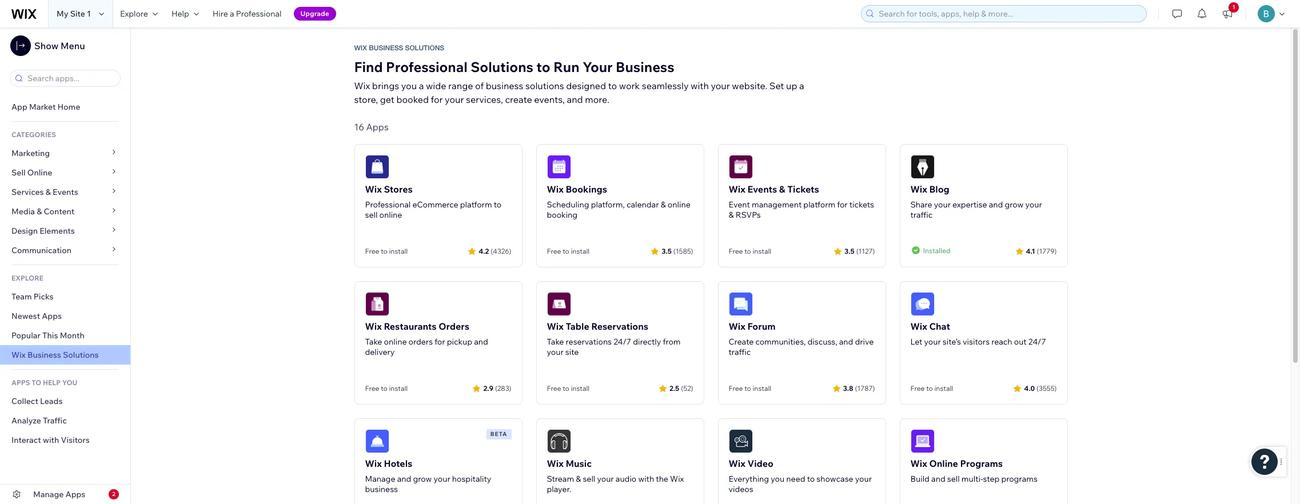 Task type: locate. For each thing, give the bounding box(es) containing it.
& inside wix music stream & sell your audio with the wix player.
[[576, 474, 581, 484]]

free to install down site
[[547, 384, 590, 393]]

business inside sidebar element
[[27, 350, 61, 360]]

with inside wix brings you a wide range of business solutions designed to work seamlessly with your website. set up a store, get booked for your services, create events, and more.
[[691, 80, 709, 92]]

site
[[565, 347, 579, 357]]

1 vertical spatial online
[[930, 458, 958, 470]]

1 vertical spatial solutions
[[471, 58, 534, 75]]

event
[[729, 200, 750, 210]]

1 vertical spatial professional
[[386, 58, 468, 75]]

free right (283)
[[547, 384, 561, 393]]

1 24/7 from the left
[[614, 337, 631, 347]]

sell left 'multi-'
[[948, 474, 960, 484]]

wix inside sidebar element
[[11, 350, 26, 360]]

free for wix events & tickets
[[729, 247, 743, 256]]

show
[[34, 40, 59, 51]]

collect
[[11, 396, 38, 407]]

a inside 'link'
[[230, 9, 234, 19]]

wix left table
[[547, 321, 564, 332]]

2 vertical spatial solutions
[[63, 350, 99, 360]]

(1787)
[[855, 384, 875, 393]]

2.9 (283)
[[484, 384, 512, 393]]

0 horizontal spatial traffic
[[729, 347, 751, 357]]

wide
[[426, 80, 446, 92]]

free to install down let
[[911, 384, 954, 393]]

traffic down blog
[[911, 210, 933, 220]]

wix inside wix table reservations take reservations 24/7 directly from your site
[[547, 321, 564, 332]]

wix for need
[[729, 458, 746, 470]]

elements
[[40, 226, 75, 236]]

1 horizontal spatial platform
[[804, 200, 836, 210]]

range
[[448, 80, 473, 92]]

2 vertical spatial with
[[638, 474, 654, 484]]

install for scheduling
[[571, 247, 590, 256]]

wix down wix restaurants orders logo
[[365, 321, 382, 332]]

manage inside sidebar element
[[33, 490, 64, 500]]

wix blog logo image
[[911, 155, 935, 179]]

for left tickets on the right
[[837, 200, 848, 210]]

0 horizontal spatial 3.5
[[662, 247, 672, 255]]

content
[[44, 206, 75, 217]]

business up "create"
[[486, 80, 523, 92]]

4.2
[[479, 247, 489, 255]]

0 horizontal spatial apps
[[42, 311, 62, 321]]

0 vertical spatial you
[[401, 80, 417, 92]]

wix inside the wix online programs build and sell multi-step programs
[[911, 458, 928, 470]]

wix up create on the bottom right of the page
[[729, 321, 746, 332]]

1 horizontal spatial with
[[638, 474, 654, 484]]

free down booking
[[547, 247, 561, 256]]

1 vertical spatial business
[[616, 58, 675, 75]]

wix inside wix brings you a wide range of business solutions designed to work seamlessly with your website. set up a store, get booked for your services, create events, and more.
[[354, 80, 370, 92]]

business
[[486, 80, 523, 92], [365, 484, 398, 495]]

to inside wix brings you a wide range of business solutions designed to work seamlessly with your website. set up a store, get booked for your services, create events, and more.
[[608, 80, 617, 92]]

my
[[57, 9, 68, 19]]

free to install for let
[[911, 384, 954, 393]]

business down hotels
[[365, 484, 398, 495]]

free to install up wix restaurants orders logo
[[365, 247, 408, 256]]

take for wix restaurants orders
[[365, 337, 382, 347]]

wix inside wix video everything you need to showcase your videos
[[729, 458, 746, 470]]

2 horizontal spatial apps
[[366, 121, 389, 133]]

3.8 (1787)
[[843, 384, 875, 393]]

set
[[770, 80, 784, 92]]

1 vertical spatial grow
[[413, 474, 432, 484]]

& inside wix bookings scheduling platform, calendar & online booking
[[661, 200, 666, 210]]

grow inside wix blog share your expertise and grow your traffic
[[1005, 200, 1024, 210]]

wix
[[354, 44, 367, 52], [354, 80, 370, 92], [365, 184, 382, 195], [547, 184, 564, 195], [729, 184, 746, 195], [911, 184, 928, 195], [365, 321, 382, 332], [547, 321, 564, 332], [729, 321, 746, 332], [911, 321, 928, 332], [11, 350, 26, 360], [365, 458, 382, 470], [547, 458, 564, 470], [729, 458, 746, 470], [911, 458, 928, 470], [670, 474, 684, 484]]

wix down the wix stores logo
[[365, 184, 382, 195]]

professional right hire
[[236, 9, 282, 19]]

and left drive
[[839, 337, 853, 347]]

online up services & events
[[27, 168, 52, 178]]

help
[[171, 9, 189, 19]]

1 3.5 from the left
[[662, 247, 672, 255]]

newest apps link
[[0, 307, 130, 326]]

grow
[[1005, 200, 1024, 210], [413, 474, 432, 484]]

your left site
[[547, 347, 564, 357]]

wix for reservations
[[547, 321, 564, 332]]

& right media on the left top of the page
[[37, 206, 42, 217]]

media
[[11, 206, 35, 217]]

online down restaurants
[[384, 337, 407, 347]]

apps right 16
[[366, 121, 389, 133]]

wix inside wix blog share your expertise and grow your traffic
[[911, 184, 928, 195]]

install for professional
[[389, 247, 408, 256]]

sidebar element
[[0, 27, 131, 504]]

wix bookings scheduling platform, calendar & online booking
[[547, 184, 691, 220]]

rsvps
[[736, 210, 761, 220]]

1 horizontal spatial grow
[[1005, 200, 1024, 210]]

free down create on the bottom right of the page
[[729, 384, 743, 393]]

services & events link
[[0, 182, 130, 202]]

online down stores
[[379, 210, 402, 220]]

beta
[[491, 431, 508, 438]]

drive
[[855, 337, 874, 347]]

menu
[[61, 40, 85, 51]]

delivery
[[365, 347, 395, 357]]

wix up build
[[911, 458, 928, 470]]

of
[[475, 80, 484, 92]]

services
[[11, 187, 44, 197]]

to left work
[[608, 80, 617, 92]]

professional
[[236, 9, 282, 19], [386, 58, 468, 75], [365, 200, 411, 210]]

and down hotels
[[397, 474, 411, 484]]

online inside the wix online programs build and sell multi-step programs
[[930, 458, 958, 470]]

grow right "expertise"
[[1005, 200, 1024, 210]]

with inside wix music stream & sell your audio with the wix player.
[[638, 474, 654, 484]]

out
[[1014, 337, 1027, 347]]

up
[[786, 80, 797, 92]]

free for wix forum
[[729, 384, 743, 393]]

traffic inside wix forum create communities, discuss, and drive traffic
[[729, 347, 751, 357]]

0 vertical spatial wix business solutions
[[354, 44, 444, 52]]

1 horizontal spatial solutions
[[405, 44, 444, 52]]

0 vertical spatial manage
[[365, 474, 395, 484]]

0 horizontal spatial business
[[27, 350, 61, 360]]

apps up this
[[42, 311, 62, 321]]

4.1
[[1026, 247, 1035, 255]]

business down popular this month
[[27, 350, 61, 360]]

1 horizontal spatial 3.5
[[845, 247, 855, 255]]

professional for a
[[236, 9, 282, 19]]

2 horizontal spatial with
[[691, 80, 709, 92]]

wix inside wix chat let your site's visitors reach out 24/7
[[911, 321, 928, 332]]

solutions up of
[[471, 58, 534, 75]]

2 24/7 from the left
[[1029, 337, 1046, 347]]

1 horizontal spatial traffic
[[911, 210, 933, 220]]

business inside wix brings you a wide range of business solutions designed to work seamlessly with your website. set up a store, get booked for your services, create events, and more.
[[486, 80, 523, 92]]

wix inside wix bookings scheduling platform, calendar & online booking
[[547, 184, 564, 195]]

sell down music
[[583, 474, 596, 484]]

2 vertical spatial business
[[27, 350, 61, 360]]

& down music
[[576, 474, 581, 484]]

2
[[112, 491, 115, 498]]

& inside "link"
[[37, 206, 42, 217]]

free down delivery
[[365, 384, 379, 393]]

your left website. at the right top of page
[[711, 80, 730, 92]]

events up media & content "link"
[[53, 187, 78, 197]]

1 horizontal spatial online
[[930, 458, 958, 470]]

to down delivery
[[381, 384, 388, 393]]

upgrade button
[[294, 7, 336, 21]]

install for orders
[[389, 384, 408, 393]]

professional up wide
[[386, 58, 468, 75]]

0 vertical spatial apps
[[366, 121, 389, 133]]

free to install for scheduling
[[547, 247, 590, 256]]

your inside wix video everything you need to showcase your videos
[[855, 474, 872, 484]]

wix business solutions down this
[[11, 350, 99, 360]]

and inside wix restaurants orders take online orders for pickup and delivery
[[474, 337, 488, 347]]

grow left 'hospitality'
[[413, 474, 432, 484]]

platform
[[460, 200, 492, 210], [804, 200, 836, 210]]

0 horizontal spatial events
[[53, 187, 78, 197]]

and inside wix forum create communities, discuss, and drive traffic
[[839, 337, 853, 347]]

1 horizontal spatial business
[[486, 80, 523, 92]]

wix inside wix restaurants orders take online orders for pickup and delivery
[[365, 321, 382, 332]]

to down rsvps
[[745, 247, 751, 256]]

the
[[656, 474, 669, 484]]

take left site
[[547, 337, 564, 347]]

1 horizontal spatial manage
[[365, 474, 395, 484]]

0 horizontal spatial wix business solutions
[[11, 350, 99, 360]]

install for reservations
[[571, 384, 590, 393]]

to up wix restaurants orders logo
[[381, 247, 388, 256]]

online inside wix stores professional ecommerce platform to sell online
[[379, 210, 402, 220]]

wix for discuss,
[[729, 321, 746, 332]]

2 horizontal spatial sell
[[948, 474, 960, 484]]

wix inside wix events & tickets event management platform for tickets & rsvps
[[729, 184, 746, 195]]

1 horizontal spatial 24/7
[[1029, 337, 1046, 347]]

wix business solutions up find
[[354, 44, 444, 52]]

you up booked
[[401, 80, 417, 92]]

you inside wix video everything you need to showcase your videos
[[771, 474, 785, 484]]

table
[[566, 321, 589, 332]]

free to install down rsvps
[[729, 247, 772, 256]]

installed
[[923, 246, 951, 255]]

3.5 left (1127)
[[845, 247, 855, 255]]

sell
[[11, 168, 26, 178]]

wix right "the"
[[670, 474, 684, 484]]

wix video everything you need to showcase your videos
[[729, 458, 872, 495]]

install down rsvps
[[753, 247, 772, 256]]

for inside wix brings you a wide range of business solutions designed to work seamlessly with your website. set up a store, get booked for your services, create events, and more.
[[431, 94, 443, 105]]

wix up the "share" at the top right
[[911, 184, 928, 195]]

0 horizontal spatial 24/7
[[614, 337, 631, 347]]

your right 'showcase'
[[855, 474, 872, 484]]

wix restaurants orders logo image
[[365, 292, 389, 316]]

2 take from the left
[[547, 337, 564, 347]]

site's
[[943, 337, 961, 347]]

wix inside wix stores professional ecommerce platform to sell online
[[365, 184, 382, 195]]

wix chat logo image
[[911, 292, 935, 316]]

free for wix bookings
[[547, 247, 561, 256]]

a right up
[[800, 80, 805, 92]]

videos
[[729, 484, 754, 495]]

tickets
[[788, 184, 819, 195]]

wix inside wix forum create communities, discuss, and drive traffic
[[729, 321, 746, 332]]

your left 'audio'
[[597, 474, 614, 484]]

free to install down booking
[[547, 247, 590, 256]]

wix online programs build and sell multi-step programs
[[911, 458, 1038, 484]]

hire a professional link
[[206, 0, 289, 27]]

a
[[230, 9, 234, 19], [419, 80, 424, 92], [800, 80, 805, 92]]

your down blog
[[934, 200, 951, 210]]

events up management
[[748, 184, 777, 195]]

1 vertical spatial manage
[[33, 490, 64, 500]]

apps left 2
[[66, 490, 85, 500]]

0 horizontal spatial you
[[401, 80, 417, 92]]

popular this month link
[[0, 326, 130, 345]]

install down site
[[571, 384, 590, 393]]

2 vertical spatial for
[[435, 337, 445, 347]]

2 platform from the left
[[804, 200, 836, 210]]

platform inside wix stores professional ecommerce platform to sell online
[[460, 200, 492, 210]]

wix up store, at the top left of the page
[[354, 80, 370, 92]]

to right need
[[807, 474, 815, 484]]

1 horizontal spatial sell
[[583, 474, 596, 484]]

wix online programs logo image
[[911, 430, 935, 454]]

business up work
[[616, 58, 675, 75]]

online inside wix bookings scheduling platform, calendar & online booking
[[668, 200, 691, 210]]

1 horizontal spatial business
[[369, 44, 403, 52]]

sell inside wix music stream & sell your audio with the wix player.
[[583, 474, 596, 484]]

your inside wix hotels manage and grow your hospitality business
[[434, 474, 450, 484]]

hotels
[[384, 458, 412, 470]]

0 horizontal spatial online
[[27, 168, 52, 178]]

0 horizontal spatial solutions
[[63, 350, 99, 360]]

0 horizontal spatial business
[[365, 484, 398, 495]]

1 vertical spatial for
[[837, 200, 848, 210]]

0 vertical spatial business
[[486, 80, 523, 92]]

2.9
[[484, 384, 493, 393]]

with right seamlessly
[[691, 80, 709, 92]]

0 vertical spatial for
[[431, 94, 443, 105]]

online right calendar
[[668, 200, 691, 210]]

wix up the 'everything'
[[729, 458, 746, 470]]

services & events
[[11, 187, 78, 197]]

manage down hotels
[[365, 474, 395, 484]]

free to install for professional
[[365, 247, 408, 256]]

professional down stores
[[365, 200, 411, 210]]

2 horizontal spatial solutions
[[471, 58, 534, 75]]

wix for and
[[911, 458, 928, 470]]

0 vertical spatial online
[[27, 168, 52, 178]]

to up 4.2 (4326)
[[494, 200, 502, 210]]

wix stores logo image
[[365, 155, 389, 179]]

a left wide
[[419, 80, 424, 92]]

wix business solutions inside sidebar element
[[11, 350, 99, 360]]

0 vertical spatial solutions
[[405, 44, 444, 52]]

24/7 right out
[[1029, 337, 1046, 347]]

you left need
[[771, 474, 785, 484]]

wix for event
[[729, 184, 746, 195]]

free down rsvps
[[729, 247, 743, 256]]

0 vertical spatial professional
[[236, 9, 282, 19]]

wix events & tickets logo image
[[729, 155, 753, 179]]

calendar
[[627, 200, 659, 210]]

wix up let
[[911, 321, 928, 332]]

install down booking
[[571, 247, 590, 256]]

24/7 down reservations in the bottom left of the page
[[614, 337, 631, 347]]

wix up stream
[[547, 458, 564, 470]]

0 horizontal spatial with
[[43, 435, 59, 446]]

free for wix table reservations
[[547, 384, 561, 393]]

0 horizontal spatial grow
[[413, 474, 432, 484]]

bookings
[[566, 184, 607, 195]]

business inside wix hotels manage and grow your hospitality business
[[365, 484, 398, 495]]

for down wide
[[431, 94, 443, 105]]

online
[[668, 200, 691, 210], [379, 210, 402, 220], [384, 337, 407, 347]]

blog
[[930, 184, 950, 195]]

hire
[[213, 9, 228, 19]]

solutions up wide
[[405, 44, 444, 52]]

design
[[11, 226, 38, 236]]

manage inside wix hotels manage and grow your hospitality business
[[365, 474, 395, 484]]

2 3.5 from the left
[[845, 247, 855, 255]]

1 vertical spatial with
[[43, 435, 59, 446]]

0 horizontal spatial a
[[230, 9, 234, 19]]

2 vertical spatial professional
[[365, 200, 411, 210]]

1 vertical spatial you
[[771, 474, 785, 484]]

to
[[537, 58, 550, 75], [608, 80, 617, 92], [494, 200, 502, 210], [381, 247, 388, 256], [563, 247, 569, 256], [745, 247, 751, 256], [381, 384, 388, 393], [563, 384, 569, 393], [745, 384, 751, 393], [927, 384, 933, 393], [807, 474, 815, 484]]

0 horizontal spatial manage
[[33, 490, 64, 500]]

3.5 left (1585)
[[662, 247, 672, 255]]

0 horizontal spatial sell
[[365, 210, 378, 220]]

1 vertical spatial apps
[[42, 311, 62, 321]]

free down let
[[911, 384, 925, 393]]

0 vertical spatial grow
[[1005, 200, 1024, 210]]

free to install for &
[[729, 247, 772, 256]]

wix blog share your expertise and grow your traffic
[[911, 184, 1042, 220]]

&
[[779, 184, 786, 195], [46, 187, 51, 197], [661, 200, 666, 210], [37, 206, 42, 217], [729, 210, 734, 220], [576, 474, 581, 484]]

for inside wix events & tickets event management platform for tickets & rsvps
[[837, 200, 848, 210]]

free to install for orders
[[365, 384, 408, 393]]

wix up event
[[729, 184, 746, 195]]

1 horizontal spatial events
[[748, 184, 777, 195]]

3.5 (1585)
[[662, 247, 693, 255]]

take inside wix restaurants orders take online orders for pickup and delivery
[[365, 337, 382, 347]]

0 horizontal spatial take
[[365, 337, 382, 347]]

0 vertical spatial traffic
[[911, 210, 933, 220]]

orders
[[409, 337, 433, 347]]

to down booking
[[563, 247, 569, 256]]

4.0 (3555)
[[1024, 384, 1057, 393]]

wix restaurants orders take online orders for pickup and delivery
[[365, 321, 488, 357]]

0 vertical spatial business
[[369, 44, 403, 52]]

to inside wix video everything you need to showcase your videos
[[807, 474, 815, 484]]

and right "expertise"
[[989, 200, 1003, 210]]

1 vertical spatial traffic
[[729, 347, 751, 357]]

solutions down the month
[[63, 350, 99, 360]]

your left 'hospitality'
[[434, 474, 450, 484]]

1 vertical spatial business
[[365, 484, 398, 495]]

0 vertical spatial with
[[691, 80, 709, 92]]

professional inside wix stores professional ecommerce platform to sell online
[[365, 200, 411, 210]]

a right hire
[[230, 9, 234, 19]]

1 horizontal spatial wix business solutions
[[354, 44, 444, 52]]

install up wix restaurants orders logo
[[389, 247, 408, 256]]

for inside wix restaurants orders take online orders for pickup and delivery
[[435, 337, 445, 347]]

step
[[983, 474, 1000, 484]]

and right pickup
[[474, 337, 488, 347]]

0 horizontal spatial 1
[[87, 9, 91, 19]]

1 horizontal spatial apps
[[66, 490, 85, 500]]

take inside wix table reservations take reservations 24/7 directly from your site
[[547, 337, 564, 347]]

newest
[[11, 311, 40, 321]]

wix for wide
[[354, 80, 370, 92]]

1 horizontal spatial take
[[547, 337, 564, 347]]

24/7 inside wix chat let your site's visitors reach out 24/7
[[1029, 337, 1046, 347]]

platform inside wix events & tickets event management platform for tickets & rsvps
[[804, 200, 836, 210]]

sell down the wix stores logo
[[365, 210, 378, 220]]

wix inside wix hotels manage and grow your hospitality business
[[365, 458, 382, 470]]

1 vertical spatial wix business solutions
[[11, 350, 99, 360]]

from
[[663, 337, 681, 347]]

online for sell
[[27, 168, 52, 178]]

& right calendar
[[661, 200, 666, 210]]

professional inside 'link'
[[236, 9, 282, 19]]

communication link
[[0, 241, 130, 260]]

2 vertical spatial apps
[[66, 490, 85, 500]]

free to install down create on the bottom right of the page
[[729, 384, 772, 393]]

your
[[711, 80, 730, 92], [445, 94, 464, 105], [934, 200, 951, 210], [1026, 200, 1042, 210], [924, 337, 941, 347], [547, 347, 564, 357], [434, 474, 450, 484], [597, 474, 614, 484], [855, 474, 872, 484]]

wix for expertise
[[911, 184, 928, 195]]

1 horizontal spatial 1
[[1233, 3, 1236, 11]]

brings
[[372, 80, 399, 92]]

1 platform from the left
[[460, 200, 492, 210]]

1 take from the left
[[365, 337, 382, 347]]

online inside sell online link
[[27, 168, 52, 178]]

sell inside the wix online programs build and sell multi-step programs
[[948, 474, 960, 484]]

solutions
[[405, 44, 444, 52], [471, 58, 534, 75], [63, 350, 99, 360]]

with left "the"
[[638, 474, 654, 484]]

create
[[729, 337, 754, 347]]

tickets
[[850, 200, 874, 210]]

with down the traffic
[[43, 435, 59, 446]]

0 horizontal spatial platform
[[460, 200, 492, 210]]

wix business solutions
[[354, 44, 444, 52], [11, 350, 99, 360]]

solutions inside sidebar element
[[63, 350, 99, 360]]

1 horizontal spatial you
[[771, 474, 785, 484]]

platform right 'ecommerce'
[[460, 200, 492, 210]]

install down communities,
[[753, 384, 772, 393]]



Task type: describe. For each thing, give the bounding box(es) containing it.
3.5 for tickets
[[845, 247, 855, 255]]

free for wix chat
[[911, 384, 925, 393]]

interact with visitors link
[[0, 431, 130, 450]]

(283)
[[495, 384, 512, 393]]

reservations
[[592, 321, 649, 332]]

everything
[[729, 474, 769, 484]]

free for wix restaurants orders
[[365, 384, 379, 393]]

month
[[60, 331, 85, 341]]

wix table reservations take reservations 24/7 directly from your site
[[547, 321, 681, 357]]

programs
[[961, 458, 1003, 470]]

install for let
[[935, 384, 954, 393]]

events inside sidebar element
[[53, 187, 78, 197]]

apps to help you
[[11, 379, 77, 387]]

wix table reservations logo image
[[547, 292, 571, 316]]

Search for tools, apps, help & more... field
[[876, 6, 1143, 22]]

analyze traffic
[[11, 416, 67, 426]]

(4326)
[[491, 247, 512, 255]]

to up solutions
[[537, 58, 550, 75]]

free to install for create
[[729, 384, 772, 393]]

wix for site's
[[911, 321, 928, 332]]

my site 1
[[57, 9, 91, 19]]

(1779)
[[1037, 247, 1057, 255]]

& up management
[[779, 184, 786, 195]]

3.5 (1127)
[[845, 247, 875, 255]]

professional for stores
[[365, 200, 411, 210]]

events,
[[534, 94, 565, 105]]

sell inside wix stores professional ecommerce platform to sell online
[[365, 210, 378, 220]]

wix video logo image
[[729, 430, 753, 454]]

wix music logo image
[[547, 430, 571, 454]]

stores
[[384, 184, 413, 195]]

chat
[[930, 321, 950, 332]]

online inside wix restaurants orders take online orders for pickup and delivery
[[384, 337, 407, 347]]

(52)
[[681, 384, 693, 393]]

1 inside button
[[1233, 3, 1236, 11]]

wix for platform
[[365, 184, 382, 195]]

take for wix table reservations
[[547, 337, 564, 347]]

collect leads link
[[0, 392, 130, 411]]

install for create
[[753, 384, 772, 393]]

24/7 inside wix table reservations take reservations 24/7 directly from your site
[[614, 337, 631, 347]]

collect leads
[[11, 396, 63, 407]]

your up 4.1
[[1026, 200, 1042, 210]]

wix for online
[[365, 321, 382, 332]]

scheduling
[[547, 200, 589, 210]]

1 horizontal spatial a
[[419, 80, 424, 92]]

to
[[32, 379, 41, 387]]

& left rsvps
[[729, 210, 734, 220]]

restaurants
[[384, 321, 437, 332]]

your down range
[[445, 94, 464, 105]]

marketing link
[[0, 144, 130, 163]]

analyze traffic link
[[0, 411, 130, 431]]

explore
[[120, 9, 148, 19]]

wix bookings logo image
[[547, 155, 571, 179]]

visitors
[[61, 435, 90, 446]]

install for &
[[753, 247, 772, 256]]

grow inside wix hotels manage and grow your hospitality business
[[413, 474, 432, 484]]

help button
[[165, 0, 206, 27]]

more.
[[585, 94, 610, 105]]

audio
[[616, 474, 637, 484]]

team picks
[[11, 292, 54, 302]]

free to install for reservations
[[547, 384, 590, 393]]

Search apps... field
[[24, 70, 117, 86]]

free for wix stores
[[365, 247, 379, 256]]

site
[[70, 9, 85, 19]]

popular this month
[[11, 331, 85, 341]]

2 horizontal spatial a
[[800, 80, 805, 92]]

online for wix
[[930, 458, 958, 470]]

(1127)
[[857, 247, 875, 255]]

directly
[[633, 337, 661, 347]]

ecommerce
[[413, 200, 458, 210]]

find
[[354, 58, 383, 75]]

4.0
[[1024, 384, 1035, 393]]

work
[[619, 80, 640, 92]]

need
[[787, 474, 806, 484]]

home
[[57, 102, 80, 112]]

stream
[[547, 474, 574, 484]]

analyze
[[11, 416, 41, 426]]

categories
[[11, 130, 56, 139]]

pickup
[[447, 337, 472, 347]]

design elements link
[[0, 221, 130, 241]]

programs
[[1002, 474, 1038, 484]]

wix up find
[[354, 44, 367, 52]]

wix chat let your site's visitors reach out 24/7
[[911, 321, 1046, 347]]

business for your
[[365, 484, 398, 495]]

and inside wix brings you a wide range of business solutions designed to work seamlessly with your website. set up a store, get booked for your services, create events, and more.
[[567, 94, 583, 105]]

to inside wix stores professional ecommerce platform to sell online
[[494, 200, 502, 210]]

manage apps
[[33, 490, 85, 500]]

3.5 for platform,
[[662, 247, 672, 255]]

you
[[62, 379, 77, 387]]

wix for grow
[[365, 458, 382, 470]]

with inside sidebar element
[[43, 435, 59, 446]]

your inside wix table reservations take reservations 24/7 directly from your site
[[547, 347, 564, 357]]

marketing
[[11, 148, 50, 158]]

& up the media & content on the left top of page
[[46, 187, 51, 197]]

apps for manage apps
[[66, 490, 85, 500]]

forum
[[748, 321, 776, 332]]

you inside wix brings you a wide range of business solutions designed to work seamlessly with your website. set up a store, get booked for your services, create events, and more.
[[401, 80, 417, 92]]

and inside the wix online programs build and sell multi-step programs
[[932, 474, 946, 484]]

find professional solutions to run your business
[[354, 58, 675, 75]]

your
[[583, 58, 613, 75]]

communication
[[11, 245, 73, 256]]

platform,
[[591, 200, 625, 210]]

2.5 (52)
[[670, 384, 693, 393]]

wix for sell
[[547, 458, 564, 470]]

orders
[[439, 321, 469, 332]]

to down site
[[563, 384, 569, 393]]

wix forum logo image
[[729, 292, 753, 316]]

and inside wix hotels manage and grow your hospitality business
[[397, 474, 411, 484]]

app
[[11, 102, 27, 112]]

booked
[[397, 94, 429, 105]]

events inside wix events & tickets event management platform for tickets & rsvps
[[748, 184, 777, 195]]

website.
[[732, 80, 768, 92]]

traffic
[[43, 416, 67, 426]]

team picks link
[[0, 287, 130, 307]]

to up wix online programs logo
[[927, 384, 933, 393]]

business for range
[[486, 80, 523, 92]]

to down create on the bottom right of the page
[[745, 384, 751, 393]]

reservations
[[566, 337, 612, 347]]

visitors
[[963, 337, 990, 347]]

media & content link
[[0, 202, 130, 221]]

store,
[[354, 94, 378, 105]]

booking
[[547, 210, 578, 220]]

music
[[566, 458, 592, 470]]

picks
[[34, 292, 54, 302]]

team
[[11, 292, 32, 302]]

apps for 16 apps
[[366, 121, 389, 133]]

interact
[[11, 435, 41, 446]]

2 horizontal spatial business
[[616, 58, 675, 75]]

your inside wix chat let your site's visitors reach out 24/7
[[924, 337, 941, 347]]

leads
[[40, 396, 63, 407]]

apps
[[11, 379, 30, 387]]

showcase
[[817, 474, 854, 484]]

apps for newest apps
[[42, 311, 62, 321]]

media & content
[[11, 206, 75, 217]]

wix hotels logo image
[[365, 430, 389, 454]]

traffic inside wix blog share your expertise and grow your traffic
[[911, 210, 933, 220]]

wix for calendar
[[547, 184, 564, 195]]

services,
[[466, 94, 503, 105]]

16
[[354, 121, 364, 133]]

and inside wix blog share your expertise and grow your traffic
[[989, 200, 1003, 210]]

(3555)
[[1037, 384, 1057, 393]]

4.1 (1779)
[[1026, 247, 1057, 255]]

reach
[[992, 337, 1013, 347]]

your inside wix music stream & sell your audio with the wix player.
[[597, 474, 614, 484]]

run
[[554, 58, 580, 75]]



Task type: vqa. For each thing, say whether or not it's contained in the screenshot.


